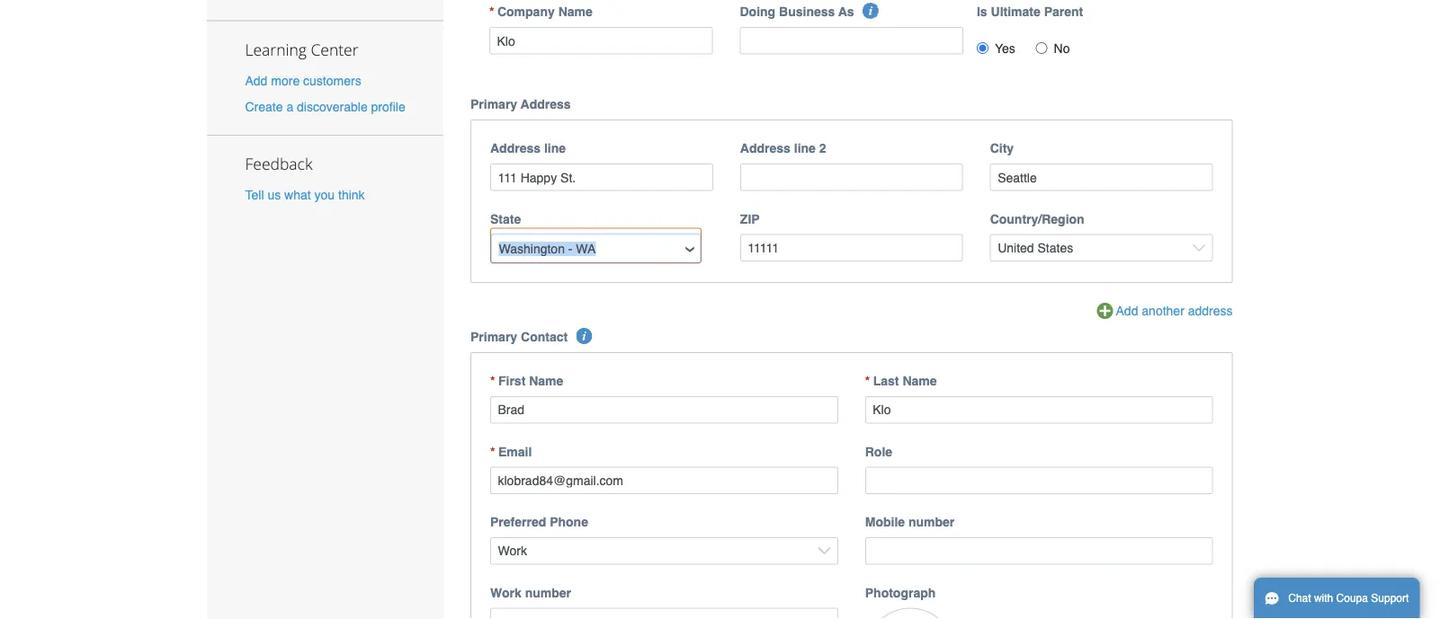Task type: vqa. For each thing, say whether or not it's contained in the screenshot.
the right Add
yes



Task type: locate. For each thing, give the bounding box(es) containing it.
additional information image right as
[[863, 3, 879, 19]]

1 horizontal spatial additional information image
[[863, 3, 879, 19]]

number
[[909, 516, 955, 530], [525, 586, 571, 601]]

line for address line 2
[[794, 141, 816, 156]]

is ultimate parent
[[977, 5, 1084, 19]]

additional information image
[[863, 3, 879, 19], [576, 328, 592, 345]]

1 vertical spatial primary
[[471, 330, 517, 345]]

add
[[245, 73, 268, 88], [1116, 304, 1139, 319]]

business
[[779, 5, 835, 19]]

0 horizontal spatial line
[[544, 141, 566, 156]]

add up create
[[245, 73, 268, 88]]

None radio
[[1036, 42, 1048, 54]]

None text field
[[489, 27, 713, 55], [490, 397, 838, 424], [865, 397, 1213, 424], [489, 27, 713, 55], [490, 397, 838, 424], [865, 397, 1213, 424]]

last
[[873, 374, 899, 389]]

more
[[271, 73, 300, 88]]

add left another
[[1116, 304, 1139, 319]]

* left "first"
[[490, 374, 495, 389]]

address left 2
[[740, 141, 791, 156]]

parent
[[1044, 5, 1084, 19]]

feedback
[[245, 153, 313, 174]]

line left 2
[[794, 141, 816, 156]]

chat with coupa support button
[[1254, 579, 1420, 620]]

tell
[[245, 188, 264, 202]]

0 horizontal spatial additional information image
[[576, 328, 592, 345]]

line
[[544, 141, 566, 156], [794, 141, 816, 156]]

primary for primary contact
[[471, 330, 517, 345]]

additional information image right contact
[[576, 328, 592, 345]]

address
[[1188, 304, 1233, 319]]

*
[[489, 5, 494, 19], [490, 374, 495, 389], [865, 374, 870, 389], [490, 445, 495, 459]]

2 primary from the top
[[471, 330, 517, 345]]

add inside button
[[1116, 304, 1139, 319]]

mobile number
[[865, 516, 955, 530]]

* left company
[[489, 5, 494, 19]]

customers
[[303, 73, 361, 88]]

number for work number
[[525, 586, 571, 601]]

address down primary address
[[490, 141, 541, 156]]

no
[[1054, 41, 1070, 56]]

contact
[[521, 330, 568, 345]]

1 horizontal spatial add
[[1116, 304, 1139, 319]]

ZIP text field
[[740, 234, 963, 262]]

1 vertical spatial add
[[1116, 304, 1139, 319]]

name for * first name
[[529, 374, 564, 389]]

learning
[[245, 39, 307, 60]]

additional information image for primary contact
[[576, 328, 592, 345]]

name right "first"
[[529, 374, 564, 389]]

0 vertical spatial number
[[909, 516, 955, 530]]

0 vertical spatial additional information image
[[863, 3, 879, 19]]

primary up address line
[[471, 97, 517, 112]]

* last name
[[865, 374, 937, 389]]

2 line from the left
[[794, 141, 816, 156]]

primary for primary address
[[471, 97, 517, 112]]

name right last
[[903, 374, 937, 389]]

1 vertical spatial additional information image
[[576, 328, 592, 345]]

a
[[286, 100, 293, 114]]

company
[[498, 5, 555, 19]]

country/region
[[990, 212, 1085, 226]]

primary up "first"
[[471, 330, 517, 345]]

tell us what you think button
[[245, 186, 365, 204]]

you
[[314, 188, 335, 202]]

line up the address line text field
[[544, 141, 566, 156]]

* company name
[[489, 5, 593, 19]]

number right the work
[[525, 586, 571, 601]]

Mobile number text field
[[865, 538, 1213, 565]]

Address line 2 text field
[[740, 164, 963, 191]]

number right mobile
[[909, 516, 955, 530]]

phone
[[550, 516, 588, 530]]

add more customers link
[[245, 73, 361, 88]]

Role text field
[[865, 467, 1213, 495]]

0 horizontal spatial number
[[525, 586, 571, 601]]

primary address
[[471, 97, 571, 112]]

* for * company name
[[489, 5, 494, 19]]

name right company
[[558, 5, 593, 19]]

address line 2
[[740, 141, 826, 156]]

Work number text field
[[490, 609, 838, 620]]

state
[[490, 212, 521, 226]]

doing business as
[[740, 5, 854, 19]]

1 horizontal spatial line
[[794, 141, 816, 156]]

City text field
[[990, 164, 1213, 191]]

* left email at the left bottom of page
[[490, 445, 495, 459]]

us
[[268, 188, 281, 202]]

photograph image
[[865, 609, 955, 620]]

0 vertical spatial add
[[245, 73, 268, 88]]

first
[[498, 374, 526, 389]]

think
[[338, 188, 365, 202]]

0 vertical spatial primary
[[471, 97, 517, 112]]

name
[[558, 5, 593, 19], [529, 374, 564, 389], [903, 374, 937, 389]]

* for * email
[[490, 445, 495, 459]]

None radio
[[977, 42, 989, 54]]

address
[[521, 97, 571, 112], [490, 141, 541, 156], [740, 141, 791, 156]]

chat with coupa support
[[1289, 593, 1409, 606]]

None text field
[[490, 467, 838, 495]]

1 vertical spatial number
[[525, 586, 571, 601]]

city
[[990, 141, 1014, 156]]

work number
[[490, 586, 571, 601]]

1 line from the left
[[544, 141, 566, 156]]

is
[[977, 5, 988, 19]]

address up address line
[[521, 97, 571, 112]]

mobile
[[865, 516, 905, 530]]

1 horizontal spatial number
[[909, 516, 955, 530]]

1 primary from the top
[[471, 97, 517, 112]]

primary
[[471, 97, 517, 112], [471, 330, 517, 345]]

* left last
[[865, 374, 870, 389]]

0 horizontal spatial add
[[245, 73, 268, 88]]



Task type: describe. For each thing, give the bounding box(es) containing it.
Address line text field
[[490, 164, 713, 191]]

name for * company name
[[558, 5, 593, 19]]

2
[[819, 141, 826, 156]]

preferred phone
[[490, 516, 588, 530]]

* email
[[490, 445, 532, 459]]

* for * last name
[[865, 374, 870, 389]]

create a discoverable profile
[[245, 100, 406, 114]]

add for add another address
[[1116, 304, 1139, 319]]

chat
[[1289, 593, 1311, 606]]

add another address
[[1116, 304, 1233, 319]]

coupa
[[1337, 593, 1368, 606]]

create a discoverable profile link
[[245, 100, 406, 114]]

primary contact
[[471, 330, 568, 345]]

center
[[311, 39, 359, 60]]

with
[[1314, 593, 1334, 606]]

learning center
[[245, 39, 359, 60]]

support
[[1371, 593, 1409, 606]]

photograph
[[865, 586, 936, 601]]

add another address button
[[1097, 302, 1233, 322]]

role
[[865, 445, 893, 459]]

another
[[1142, 304, 1185, 319]]

address for address line
[[490, 141, 541, 156]]

create
[[245, 100, 283, 114]]

* first name
[[490, 374, 564, 389]]

address line
[[490, 141, 566, 156]]

as
[[838, 5, 854, 19]]

name for * last name
[[903, 374, 937, 389]]

address for address line 2
[[740, 141, 791, 156]]

yes
[[995, 41, 1016, 56]]

number for mobile number
[[909, 516, 955, 530]]

State text field
[[492, 235, 700, 263]]

preferred
[[490, 516, 546, 530]]

line for address line
[[544, 141, 566, 156]]

add more customers
[[245, 73, 361, 88]]

profile
[[371, 100, 406, 114]]

ultimate
[[991, 5, 1041, 19]]

zip
[[740, 212, 760, 226]]

add for add more customers
[[245, 73, 268, 88]]

work
[[490, 586, 522, 601]]

* for * first name
[[490, 374, 495, 389]]

Doing Business As text field
[[740, 27, 964, 55]]

email
[[498, 445, 532, 459]]

tell us what you think
[[245, 188, 365, 202]]

discoverable
[[297, 100, 368, 114]]

what
[[284, 188, 311, 202]]

doing
[[740, 5, 776, 19]]

additional information image for doing business as
[[863, 3, 879, 19]]



